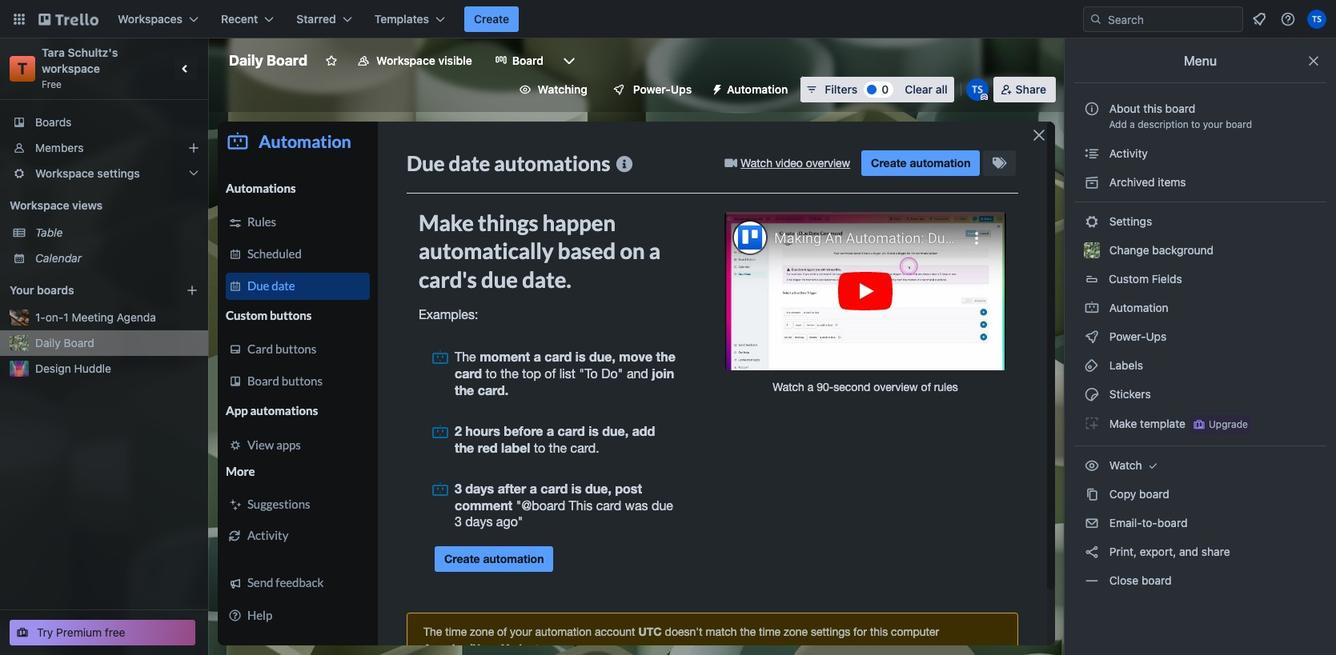 Task type: vqa. For each thing, say whether or not it's contained in the screenshot.
'Archived items' link at the top
yes



Task type: describe. For each thing, give the bounding box(es) containing it.
power- inside button
[[633, 82, 671, 96]]

on-
[[45, 311, 64, 324]]

schultz's
[[68, 46, 118, 59]]

meeting
[[72, 311, 114, 324]]

settings link
[[1075, 209, 1327, 235]]

1 vertical spatial automation
[[1107, 301, 1169, 315]]

daily board link
[[35, 336, 199, 352]]

2 horizontal spatial board
[[512, 54, 544, 67]]

to
[[1192, 119, 1201, 131]]

power-ups inside power-ups button
[[633, 82, 692, 96]]

clear all
[[905, 82, 948, 96]]

menu
[[1184, 54, 1218, 68]]

custom fields
[[1109, 272, 1183, 286]]

1
[[64, 311, 69, 324]]

sm image for make template
[[1085, 416, 1101, 432]]

board link
[[485, 48, 553, 74]]

change background link
[[1075, 238, 1327, 264]]

customize views image
[[561, 53, 577, 69]]

create button
[[465, 6, 519, 32]]

this
[[1144, 102, 1163, 115]]

automation link
[[1075, 296, 1327, 321]]

settings
[[1107, 215, 1153, 228]]

close board link
[[1075, 569, 1327, 594]]

1-on-1 meeting agenda
[[35, 311, 156, 324]]

custom fields button
[[1075, 267, 1327, 292]]

print, export, and share
[[1107, 545, 1231, 559]]

email-to-board link
[[1075, 511, 1327, 537]]

daily inside text box
[[229, 52, 263, 69]]

workspace navigation collapse icon image
[[175, 58, 197, 80]]

free
[[42, 78, 62, 91]]

huddle
[[74, 362, 111, 376]]

sm image for labels
[[1085, 358, 1101, 374]]

power-ups button
[[601, 77, 702, 103]]

automation inside button
[[727, 82, 788, 96]]

0
[[882, 82, 889, 96]]

workspace for workspace views
[[10, 199, 69, 212]]

print,
[[1110, 545, 1137, 559]]

board inside text box
[[267, 52, 308, 69]]

sm image for automation
[[1085, 300, 1101, 316]]

archived
[[1110, 175, 1155, 189]]

workspace settings button
[[0, 161, 208, 187]]

calendar
[[35, 252, 82, 265]]

workspaces
[[118, 12, 183, 26]]

members
[[35, 141, 84, 155]]

tara schultz's workspace free
[[42, 46, 121, 91]]

board up to
[[1166, 102, 1196, 115]]

back to home image
[[38, 6, 99, 32]]

make template
[[1107, 417, 1186, 431]]

your boards
[[10, 284, 74, 297]]

recent button
[[211, 6, 284, 32]]

boards
[[35, 115, 72, 129]]

tara
[[42, 46, 65, 59]]

share
[[1202, 545, 1231, 559]]

close board
[[1107, 574, 1172, 588]]

your
[[10, 284, 34, 297]]

and
[[1180, 545, 1199, 559]]

Search field
[[1103, 7, 1243, 31]]

sm image for stickers
[[1085, 387, 1101, 403]]

clear
[[905, 82, 933, 96]]

daily board inside text box
[[229, 52, 308, 69]]

design
[[35, 362, 71, 376]]

workspace
[[42, 62, 100, 75]]

watching
[[538, 82, 588, 96]]

change background
[[1107, 243, 1214, 257]]

create
[[474, 12, 510, 26]]

watch link
[[1075, 453, 1327, 479]]

sm image for activity
[[1085, 146, 1101, 162]]

1-on-1 meeting agenda link
[[35, 310, 199, 326]]

premium
[[56, 626, 102, 640]]

sm image for copy board
[[1085, 487, 1101, 503]]

about
[[1110, 102, 1141, 115]]

open information menu image
[[1281, 11, 1297, 27]]

workspace for workspace visible
[[377, 54, 436, 67]]

email-
[[1110, 517, 1143, 530]]

your boards with 3 items element
[[10, 281, 162, 300]]

make
[[1110, 417, 1138, 431]]

table
[[35, 226, 63, 239]]

to-
[[1143, 517, 1158, 530]]

your
[[1204, 119, 1224, 131]]

share button
[[994, 77, 1056, 103]]

visible
[[438, 54, 472, 67]]

upgrade
[[1209, 419, 1249, 431]]

views
[[72, 199, 103, 212]]

activity
[[1107, 147, 1148, 160]]



Task type: locate. For each thing, give the bounding box(es) containing it.
print, export, and share link
[[1075, 540, 1327, 565]]

ups inside button
[[671, 82, 692, 96]]

0 horizontal spatial board
[[64, 336, 94, 350]]

sm image inside settings link
[[1085, 214, 1101, 230]]

free
[[105, 626, 125, 640]]

add
[[1110, 119, 1128, 131]]

sm image
[[705, 77, 727, 99], [1085, 175, 1101, 191], [1085, 214, 1101, 230], [1085, 300, 1101, 316], [1085, 329, 1101, 345], [1085, 358, 1101, 374], [1085, 416, 1101, 432], [1085, 458, 1101, 474], [1146, 458, 1162, 474], [1085, 487, 1101, 503], [1085, 545, 1101, 561]]

a
[[1130, 119, 1136, 131]]

1 horizontal spatial daily board
[[229, 52, 308, 69]]

0 vertical spatial power-ups
[[633, 82, 692, 96]]

0 vertical spatial daily
[[229, 52, 263, 69]]

primary element
[[0, 0, 1337, 38]]

sm image left email- on the bottom of page
[[1085, 516, 1101, 532]]

automation button
[[705, 77, 798, 103]]

template
[[1141, 417, 1186, 431]]

power-
[[633, 82, 671, 96], [1110, 330, 1147, 344]]

export,
[[1140, 545, 1177, 559]]

copy board link
[[1075, 482, 1327, 508]]

sm image for power-ups
[[1085, 329, 1101, 345]]

templates
[[375, 12, 429, 26]]

workspace inside button
[[377, 54, 436, 67]]

sm image inside copy board link
[[1085, 487, 1101, 503]]

star or unstar board image
[[325, 54, 338, 67]]

sm image
[[1085, 146, 1101, 162], [1085, 387, 1101, 403], [1085, 516, 1101, 532], [1085, 573, 1101, 590]]

sm image inside print, export, and share link
[[1085, 545, 1101, 561]]

items
[[1158, 175, 1187, 189]]

0 vertical spatial ups
[[671, 82, 692, 96]]

workspace up table
[[10, 199, 69, 212]]

0 notifications image
[[1250, 10, 1270, 29]]

sm image inside email-to-board link
[[1085, 516, 1101, 532]]

filters
[[825, 82, 858, 96]]

power-ups link
[[1075, 324, 1327, 350]]

t link
[[10, 56, 35, 82]]

recent
[[221, 12, 258, 26]]

ups down automation link
[[1147, 330, 1167, 344]]

0 horizontal spatial power-
[[633, 82, 671, 96]]

table link
[[35, 225, 199, 241]]

sm image left close
[[1085, 573, 1101, 590]]

1 horizontal spatial ups
[[1147, 330, 1167, 344]]

try premium free button
[[10, 621, 195, 646]]

0 horizontal spatial ups
[[671, 82, 692, 96]]

sm image inside automation button
[[705, 77, 727, 99]]

0 vertical spatial automation
[[727, 82, 788, 96]]

1 horizontal spatial tara schultz (taraschultz7) image
[[1308, 10, 1327, 29]]

power-ups
[[633, 82, 692, 96], [1107, 330, 1170, 344]]

board up the print, export, and share
[[1158, 517, 1188, 530]]

agenda
[[117, 311, 156, 324]]

sm image inside close board link
[[1085, 573, 1101, 590]]

sm image for close board
[[1085, 573, 1101, 590]]

workspace down templates dropdown button
[[377, 54, 436, 67]]

sm image inside automation link
[[1085, 300, 1101, 316]]

sm image for archived items
[[1085, 175, 1101, 191]]

0 horizontal spatial daily board
[[35, 336, 94, 350]]

workspace visible
[[377, 54, 472, 67]]

workspace views
[[10, 199, 103, 212]]

sm image for print, export, and share
[[1085, 545, 1101, 561]]

members link
[[0, 135, 208, 161]]

boards link
[[0, 110, 208, 135]]

workspace visible button
[[348, 48, 482, 74]]

search image
[[1090, 13, 1103, 26]]

watch
[[1107, 459, 1146, 473]]

1 horizontal spatial daily
[[229, 52, 263, 69]]

1 horizontal spatial power-
[[1110, 330, 1147, 344]]

board
[[267, 52, 308, 69], [512, 54, 544, 67], [64, 336, 94, 350]]

automation
[[727, 82, 788, 96], [1107, 301, 1169, 315]]

background
[[1153, 243, 1214, 257]]

board
[[1166, 102, 1196, 115], [1226, 119, 1253, 131], [1140, 488, 1170, 501], [1158, 517, 1188, 530], [1142, 574, 1172, 588]]

daily down recent popup button
[[229, 52, 263, 69]]

about this board add a description to your board
[[1110, 102, 1253, 131]]

power- down primary element
[[633, 82, 671, 96]]

workspace for workspace settings
[[35, 167, 94, 180]]

workspace settings
[[35, 167, 140, 180]]

board right your
[[1226, 119, 1253, 131]]

1 vertical spatial tara schultz (taraschultz7) image
[[967, 78, 989, 101]]

0 vertical spatial power-
[[633, 82, 671, 96]]

0 horizontal spatial automation
[[727, 82, 788, 96]]

workspaces button
[[108, 6, 208, 32]]

sm image for settings
[[1085, 214, 1101, 230]]

sm image inside stickers link
[[1085, 387, 1101, 403]]

0 vertical spatial tara schultz (taraschultz7) image
[[1308, 10, 1327, 29]]

daily
[[229, 52, 263, 69], [35, 336, 61, 350]]

sm image inside archived items "link"
[[1085, 175, 1101, 191]]

workspace down members in the top left of the page
[[35, 167, 94, 180]]

1 horizontal spatial automation
[[1107, 301, 1169, 315]]

1 vertical spatial ups
[[1147, 330, 1167, 344]]

stickers link
[[1075, 382, 1327, 408]]

power- up labels
[[1110, 330, 1147, 344]]

custom
[[1109, 272, 1149, 286]]

1 vertical spatial daily
[[35, 336, 61, 350]]

1 horizontal spatial board
[[267, 52, 308, 69]]

ups left automation button
[[671, 82, 692, 96]]

1 sm image from the top
[[1085, 146, 1101, 162]]

copy board
[[1107, 488, 1170, 501]]

0 horizontal spatial daily
[[35, 336, 61, 350]]

tara schultz's workspace link
[[42, 46, 121, 75]]

close
[[1110, 574, 1139, 588]]

email-to-board
[[1107, 517, 1188, 530]]

sm image left activity
[[1085, 146, 1101, 162]]

board up the watching "button"
[[512, 54, 544, 67]]

1 vertical spatial workspace
[[35, 167, 94, 180]]

try premium free
[[37, 626, 125, 640]]

activity link
[[1075, 141, 1327, 167]]

sm image left 'stickers'
[[1085, 387, 1101, 403]]

daily board down recent popup button
[[229, 52, 308, 69]]

t
[[17, 59, 27, 78]]

this member is an admin of this board. image
[[981, 94, 988, 101]]

power-ups inside power-ups link
[[1107, 330, 1170, 344]]

boards
[[37, 284, 74, 297]]

sm image for email-to-board
[[1085, 516, 1101, 532]]

add board image
[[186, 284, 199, 297]]

sm image for watch
[[1085, 458, 1101, 474]]

archived items link
[[1075, 170, 1327, 195]]

fields
[[1152, 272, 1183, 286]]

sm image inside activity link
[[1085, 146, 1101, 162]]

labels
[[1107, 359, 1144, 372]]

board left 'star or unstar board' image
[[267, 52, 308, 69]]

daily board
[[229, 52, 308, 69], [35, 336, 94, 350]]

watching button
[[509, 77, 597, 103]]

starred
[[297, 12, 336, 26]]

labels link
[[1075, 353, 1327, 379]]

archived items
[[1107, 175, 1187, 189]]

3 sm image from the top
[[1085, 516, 1101, 532]]

1 vertical spatial power-
[[1110, 330, 1147, 344]]

Board name text field
[[221, 48, 316, 74]]

daily board down "1"
[[35, 336, 94, 350]]

0 vertical spatial workspace
[[377, 54, 436, 67]]

workspace inside dropdown button
[[35, 167, 94, 180]]

tara schultz (taraschultz7) image right open information menu image
[[1308, 10, 1327, 29]]

design huddle
[[35, 362, 111, 376]]

copy
[[1110, 488, 1137, 501]]

1 horizontal spatial power-ups
[[1107, 330, 1170, 344]]

change
[[1110, 243, 1150, 257]]

stickers
[[1107, 388, 1152, 401]]

1 vertical spatial daily board
[[35, 336, 94, 350]]

clear all button
[[899, 77, 955, 103]]

4 sm image from the top
[[1085, 573, 1101, 590]]

2 sm image from the top
[[1085, 387, 1101, 403]]

board down export,
[[1142, 574, 1172, 588]]

power-ups up labels
[[1107, 330, 1170, 344]]

2 vertical spatial workspace
[[10, 199, 69, 212]]

starred button
[[287, 6, 362, 32]]

0 vertical spatial daily board
[[229, 52, 308, 69]]

tara schultz (taraschultz7) image right all
[[967, 78, 989, 101]]

daily up design
[[35, 336, 61, 350]]

calendar link
[[35, 251, 199, 267]]

sm image inside labels link
[[1085, 358, 1101, 374]]

0 horizontal spatial power-ups
[[633, 82, 692, 96]]

try
[[37, 626, 53, 640]]

1 vertical spatial power-ups
[[1107, 330, 1170, 344]]

board up design huddle
[[64, 336, 94, 350]]

board up to-
[[1140, 488, 1170, 501]]

tara schultz (taraschultz7) image
[[1308, 10, 1327, 29], [967, 78, 989, 101]]

ups
[[671, 82, 692, 96], [1147, 330, 1167, 344]]

sm image inside power-ups link
[[1085, 329, 1101, 345]]

0 horizontal spatial tara schultz (taraschultz7) image
[[967, 78, 989, 101]]

design huddle link
[[35, 361, 199, 377]]

description
[[1138, 119, 1189, 131]]

power-ups down primary element
[[633, 82, 692, 96]]

workspace
[[377, 54, 436, 67], [35, 167, 94, 180], [10, 199, 69, 212]]

share
[[1016, 82, 1047, 96]]



